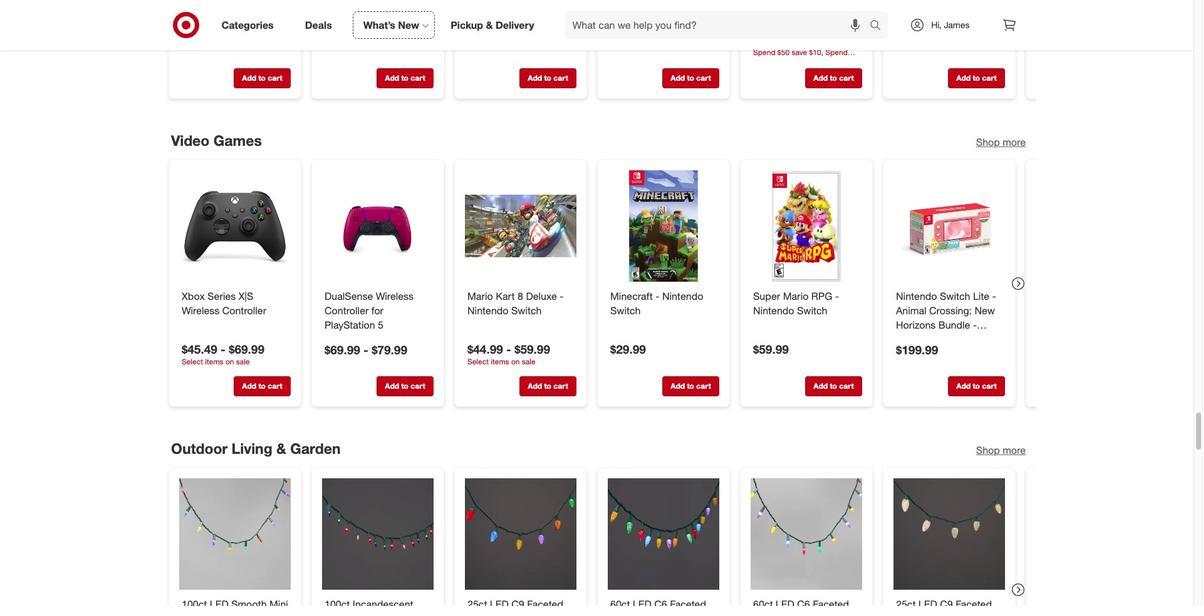 Task type: vqa. For each thing, say whether or not it's contained in the screenshot.


Task type: locate. For each thing, give the bounding box(es) containing it.
mario
[[467, 290, 493, 303], [783, 290, 808, 303]]

$59.99
[[514, 342, 550, 357], [753, 342, 789, 357]]

1 vertical spatial &
[[276, 440, 286, 458]]

minecraft
[[610, 290, 653, 303]]

- inside minecraft - nintendo switch
[[655, 290, 659, 303]]

1 horizontal spatial controller
[[324, 304, 368, 317]]

2 controller from the left
[[324, 304, 368, 317]]

select inside $45.49 - $69.99 select items on sale
[[181, 357, 203, 366]]

$25 down categories
[[217, 49, 229, 59]]

$59.99 down mario kart 8 deluxe - nintendo switch link
[[514, 342, 550, 357]]

shop more for outdoor living & garden
[[976, 444, 1026, 457]]

$50 inside $5.69 spend $50 save $10, spend $100 save $25 on select toys
[[349, 39, 361, 48]]

nintendo switch lite - animal crossing: new horizons bundle - isabelle's aloha edition image
[[893, 170, 1005, 282], [893, 170, 1005, 282]]

- right deluxe
[[559, 290, 563, 303]]

lite
[[973, 290, 989, 303]]

- right $45.49
[[220, 342, 225, 357]]

$10, inside "$1.29 spend $50 save $10, spend $100 save $25 on select toys"
[[237, 39, 252, 48]]

2 select from the left
[[467, 357, 489, 366]]

sale for $59.99
[[522, 357, 535, 366]]

$4.99 inside '$4.99 spend $50 get a $10 target giftcard on select lego sets'
[[610, 20, 639, 35]]

0 horizontal spatial sale
[[236, 357, 249, 366]]

xbox series x|s wireless controller image
[[179, 170, 291, 282], [179, 170, 291, 282]]

nintendo
[[662, 290, 703, 303], [896, 290, 937, 303], [467, 304, 508, 317], [753, 304, 794, 317]]

1 mario from the left
[[467, 290, 493, 303]]

25ct led c9 faceted christmas string lights multicolor with green wire - wondershop™ image
[[465, 479, 576, 590], [465, 479, 576, 590]]

$50 inside "$1.29 spend $50 save $10, spend $100 save $25 on select toys"
[[206, 39, 218, 48]]

switch down 8
[[511, 304, 541, 317]]

items
[[205, 357, 223, 366], [491, 357, 509, 366]]

items down $45.49
[[205, 357, 223, 366]]

$4.99 inside $4.99 spend $50 save $10, spend $100 save $25 on select toys
[[467, 20, 496, 35]]

series
[[207, 290, 236, 303]]

2 mario from the left
[[783, 290, 808, 303]]

1 select from the left
[[181, 357, 203, 366]]

2 $4.99 from the left
[[610, 20, 639, 35]]

$4.99
[[467, 20, 496, 35], [610, 20, 639, 35]]

100ct incandescent smooth mini christmas string lights multicolor with green wire - wondershop™ image
[[322, 479, 433, 590], [322, 479, 433, 590]]

0 vertical spatial more
[[1003, 136, 1026, 149]]

select inside $44.99 - $59.99 select items on sale
[[467, 357, 489, 366]]

sale down mario kart 8 deluxe - nintendo switch link
[[522, 357, 535, 366]]

1 horizontal spatial wireless
[[376, 290, 413, 303]]

1 vertical spatial shop
[[976, 444, 1000, 457]]

wireless down xbox
[[181, 304, 219, 317]]

$50 inside '$4.99 spend $50 get a $10 target giftcard on select lego sets'
[[635, 38, 647, 48]]

aloha
[[941, 333, 966, 346]]

add
[[242, 73, 256, 83], [385, 73, 399, 83], [528, 73, 542, 83], [671, 73, 685, 83], [813, 73, 828, 83], [956, 73, 971, 83], [242, 382, 256, 391], [385, 382, 399, 391], [528, 382, 542, 391], [671, 382, 685, 391], [813, 382, 828, 391], [956, 382, 971, 391]]

0 vertical spatial shop
[[976, 136, 1000, 149]]

60ct led c6 faceted twinkling christmas string lights multicolor with green wire - wondershop™ image
[[751, 479, 862, 590], [751, 479, 862, 590]]

categories link
[[211, 11, 289, 39]]

save down "reg $10.99 sale"
[[771, 58, 787, 68]]

$199.99
[[896, 342, 938, 357]]

$5.69 spend $50 save $10, spend $100 save $25 on select toys
[[324, 21, 421, 59]]

1 vertical spatial more
[[1003, 444, 1026, 457]]

switch inside mario kart 8 deluxe - nintendo switch
[[511, 304, 541, 317]]

1 horizontal spatial $69.99
[[324, 342, 360, 357]]

$100
[[467, 49, 484, 58], [181, 49, 198, 59], [324, 49, 341, 59], [753, 58, 769, 68]]

search button
[[864, 11, 895, 41]]

2 shop more button from the top
[[976, 444, 1026, 458]]

$25 inside "$1.29 spend $50 save $10, spend $100 save $25 on select toys"
[[217, 49, 229, 59]]

select for $44.99 - $59.99
[[467, 357, 489, 366]]

0 vertical spatial wireless
[[376, 290, 413, 303]]

toys inside "$1.29 spend $50 save $10, spend $100 save $25 on select toys"
[[264, 49, 278, 59]]

1 horizontal spatial $59.99
[[753, 342, 789, 357]]

to
[[258, 73, 265, 83], [401, 73, 408, 83], [544, 73, 551, 83], [687, 73, 694, 83], [830, 73, 837, 83], [973, 73, 980, 83], [258, 382, 265, 391], [401, 382, 408, 391], [544, 382, 551, 391], [687, 382, 694, 391], [830, 382, 837, 391], [973, 382, 980, 391]]

- right the $44.99
[[506, 342, 511, 357]]

5
[[378, 319, 383, 331]]

$69.99 down the xbox series x|s wireless controller link
[[229, 342, 264, 357]]

$4.99 for $4.99 spend $50 save $10, spend $100 save $25 on select toys
[[467, 20, 496, 35]]

items for $45.49
[[205, 357, 223, 366]]

1 vertical spatial shop more
[[976, 444, 1026, 457]]

0 vertical spatial &
[[486, 19, 493, 31]]

deluxe
[[526, 290, 557, 303]]

toys inside the spend $50 save $10, spend $100 save $25 on select toys
[[836, 58, 850, 68]]

$10, inside $4.99 spend $50 save $10, spend $100 save $25 on select toys
[[523, 38, 537, 48]]

nintendo up animal
[[896, 290, 937, 303]]

- right minecraft
[[655, 290, 659, 303]]

$100 inside $5.69 spend $50 save $10, spend $100 save $25 on select toys
[[324, 49, 341, 59]]

nintendo down super at the top right of the page
[[753, 304, 794, 317]]

1 controller from the left
[[222, 304, 266, 317]]

1 more from the top
[[1003, 136, 1026, 149]]

controller down x|s
[[222, 304, 266, 317]]

$69.99
[[229, 342, 264, 357], [324, 342, 360, 357]]

add to cart button
[[233, 68, 291, 88], [376, 68, 433, 88], [519, 68, 576, 88], [662, 68, 719, 88], [805, 68, 862, 88], [948, 68, 1005, 88], [233, 377, 291, 397], [376, 377, 433, 397], [519, 377, 576, 397], [662, 377, 719, 397], [805, 377, 862, 397], [948, 377, 1005, 397]]

mario left "kart"
[[467, 290, 493, 303]]

0 horizontal spatial select
[[181, 357, 203, 366]]

select down the $44.99
[[467, 357, 489, 366]]

on down the xbox series x|s wireless controller link
[[225, 357, 234, 366]]

minecraft - nintendo switch image
[[608, 170, 719, 282], [608, 170, 719, 282]]

2 more from the top
[[1003, 444, 1026, 457]]

- right rpg
[[835, 290, 839, 303]]

$100 inside the spend $50 save $10, spend $100 save $25 on select toys
[[753, 58, 769, 68]]

2 shop from the top
[[976, 444, 1000, 457]]

$100 for $4.99
[[467, 49, 484, 58]]

0 horizontal spatial $69.99
[[229, 342, 264, 357]]

switch
[[940, 290, 970, 303], [511, 304, 541, 317], [610, 304, 641, 317], [797, 304, 827, 317]]

spend $50 save $10, spend $100 save $25 on select toys button
[[467, 38, 576, 58], [181, 38, 291, 59], [324, 38, 433, 59], [753, 47, 862, 68]]

1 horizontal spatial new
[[975, 304, 995, 317]]

add to cart
[[242, 73, 282, 83], [385, 73, 425, 83], [528, 73, 568, 83], [671, 73, 711, 83], [813, 73, 854, 83], [956, 73, 997, 83], [242, 382, 282, 391], [385, 382, 425, 391], [528, 382, 568, 391], [671, 382, 711, 391], [813, 382, 854, 391], [956, 382, 997, 391]]

0 vertical spatial new
[[398, 19, 419, 31]]

shop for video games
[[976, 136, 1000, 149]]

sale down the xbox series x|s wireless controller link
[[236, 357, 249, 366]]

spend $50 save $10, spend $100 save $25 on select toys button down categories
[[181, 38, 291, 59]]

$79.99
[[371, 342, 407, 357]]

save down $1.29 in the left top of the page
[[200, 49, 215, 59]]

on down what's at the top left of page
[[374, 49, 383, 59]]

save down categories
[[220, 39, 235, 48]]

mario kart 8 deluxe - nintendo switch link
[[467, 289, 574, 318]]

save down $5.69
[[343, 49, 358, 59]]

25ct led c9 faceted christmas string lights warm white with green wire - wondershop™ image
[[893, 479, 1005, 590], [893, 479, 1005, 590]]

0 horizontal spatial $4.99
[[467, 20, 496, 35]]

nintendo down "kart"
[[467, 304, 508, 317]]

controller down dualsense
[[324, 304, 368, 317]]

nintendo inside nintendo switch lite - animal crossing: new horizons bundle - isabelle's aloha edition $199.99
[[896, 290, 937, 303]]

sale
[[236, 357, 249, 366], [522, 357, 535, 366]]

shop more button
[[976, 135, 1026, 150], [976, 444, 1026, 458]]

outdoor
[[171, 440, 227, 458]]

items inside $45.49 - $69.99 select items on sale
[[205, 357, 223, 366]]

dualsense wireless controller for playstation 5
[[324, 290, 413, 331]]

sets
[[696, 49, 710, 58]]

0 vertical spatial shop more
[[976, 136, 1026, 149]]

shop
[[976, 136, 1000, 149], [976, 444, 1000, 457]]

new right what's at the top left of page
[[398, 19, 419, 31]]

nintendo right minecraft
[[662, 290, 703, 303]]

1 shop from the top
[[976, 136, 1000, 149]]

select for $1.29
[[242, 49, 262, 59]]

spend $50 save $10, spend $100 save $25 on select toys button for $5.69
[[324, 38, 433, 59]]

1 shop more button from the top
[[976, 135, 1026, 150]]

items down the $44.99
[[491, 357, 509, 366]]

$25 inside $5.69 spend $50 save $10, spend $100 save $25 on select toys
[[360, 49, 372, 59]]

$50 down "reg $10.99 sale"
[[777, 48, 789, 57]]

100ct led smooth mini christmas string lights with green wire - wondershop™ image
[[179, 479, 291, 590], [179, 479, 291, 590]]

1 horizontal spatial $4.99
[[610, 20, 639, 35]]

$25 for $1.29
[[217, 49, 229, 59]]

controller inside xbox series x|s wireless controller
[[222, 304, 266, 317]]

spend $50 save $10, spend $100 save $25 on select toys button down delivery
[[467, 38, 576, 58]]

nintendo switch lite - animal crossing: new horizons bundle - isabelle's aloha edition $199.99
[[896, 290, 1000, 357]]

super mario rpg - nintendo switch link
[[753, 289, 860, 318]]

super mario rpg - nintendo switch image
[[751, 170, 862, 282], [751, 170, 862, 282]]

- right lite
[[992, 290, 996, 303]]

switch down minecraft
[[610, 304, 641, 317]]

$10, inside the spend $50 save $10, spend $100 save $25 on select toys
[[809, 48, 823, 57]]

save down what's at the top left of page
[[363, 39, 378, 48]]

nintendo inside super mario rpg - nintendo switch
[[753, 304, 794, 317]]

$50 down $5.69
[[349, 39, 361, 48]]

spend $50 save $10, spend $100 save $25 on select toys button down what's at the top left of page
[[324, 38, 433, 59]]

0 horizontal spatial wireless
[[181, 304, 219, 317]]

$12.99
[[896, 21, 932, 35]]

select inside the spend $50 save $10, spend $100 save $25 on select toys
[[814, 58, 834, 68]]

$25 down delivery
[[503, 49, 515, 58]]

1 horizontal spatial items
[[491, 357, 509, 366]]

0 horizontal spatial items
[[205, 357, 223, 366]]

$100 inside $4.99 spend $50 save $10, spend $100 save $25 on select toys
[[467, 49, 484, 58]]

minecraft - nintendo switch
[[610, 290, 703, 317]]

garden
[[290, 440, 340, 458]]

-
[[559, 290, 563, 303], [655, 290, 659, 303], [835, 290, 839, 303], [992, 290, 996, 303], [973, 319, 977, 331], [220, 342, 225, 357], [506, 342, 511, 357], [363, 342, 368, 357]]

switch down rpg
[[797, 304, 827, 317]]

1 vertical spatial wireless
[[181, 304, 219, 317]]

$100 inside "$1.29 spend $50 save $10, spend $100 save $25 on select toys"
[[181, 49, 198, 59]]

0 vertical spatial shop more button
[[976, 135, 1026, 150]]

switch inside nintendo switch lite - animal crossing: new horizons bundle - isabelle's aloha edition $199.99
[[940, 290, 970, 303]]

horizons
[[896, 319, 936, 331]]

select inside $4.99 spend $50 save $10, spend $100 save $25 on select toys
[[528, 49, 548, 58]]

video games
[[171, 132, 262, 149]]

controller
[[222, 304, 266, 317], [324, 304, 368, 317]]

2 items from the left
[[491, 357, 509, 366]]

1 vertical spatial new
[[975, 304, 995, 317]]

0 horizontal spatial $59.99
[[514, 342, 550, 357]]

wireless
[[376, 290, 413, 303], [181, 304, 219, 317]]

$100 down $1.29 in the left top of the page
[[181, 49, 198, 59]]

0 horizontal spatial controller
[[222, 304, 266, 317]]

deals link
[[294, 11, 348, 39]]

items for $44.99
[[491, 357, 509, 366]]

crossing:
[[929, 304, 972, 317]]

2 $59.99 from the left
[[753, 342, 789, 357]]

1 horizontal spatial mario
[[783, 290, 808, 303]]

dualsense wireless controller for playstation 5 image
[[322, 170, 433, 282], [322, 170, 433, 282]]

select
[[528, 49, 548, 58], [651, 49, 671, 58], [242, 49, 262, 59], [385, 49, 405, 59], [814, 58, 834, 68]]

delivery
[[496, 19, 534, 31]]

more
[[1003, 136, 1026, 149], [1003, 444, 1026, 457]]

toys
[[550, 49, 564, 58], [264, 49, 278, 59], [407, 49, 421, 59], [836, 58, 850, 68]]

1 $59.99 from the left
[[514, 342, 550, 357]]

animal
[[896, 304, 926, 317]]

switch inside super mario rpg - nintendo switch
[[797, 304, 827, 317]]

select
[[181, 357, 203, 366], [467, 357, 489, 366]]

$25
[[503, 49, 515, 58], [217, 49, 229, 59], [360, 49, 372, 59], [789, 58, 801, 68]]

- inside $44.99 - $59.99 select items on sale
[[506, 342, 511, 357]]

shop more for video games
[[976, 136, 1026, 149]]

lego
[[674, 49, 694, 58]]

$100 down reg
[[753, 58, 769, 68]]

$10
[[668, 38, 680, 48]]

$25 for $5.69
[[360, 49, 372, 59]]

1 $4.99 from the left
[[467, 20, 496, 35]]

0 horizontal spatial mario
[[467, 290, 493, 303]]

shop for outdoor living & garden
[[976, 444, 1000, 457]]

$50 left the get
[[635, 38, 647, 48]]

shop more button for video games
[[976, 135, 1026, 150]]

2 shop more from the top
[[976, 444, 1026, 457]]

2 sale from the left
[[522, 357, 535, 366]]

select inside "$1.29 spend $50 save $10, spend $100 save $25 on select toys"
[[242, 49, 262, 59]]

toys inside $5.69 spend $50 save $10, spend $100 save $25 on select toys
[[407, 49, 421, 59]]

$50 down pickup & delivery
[[492, 38, 504, 48]]

select down $45.49
[[181, 357, 203, 366]]

toys inside $4.99 spend $50 save $10, spend $100 save $25 on select toys
[[550, 49, 564, 58]]

mario left rpg
[[783, 290, 808, 303]]

$69.99 inside $45.49 - $69.99 select items on sale
[[229, 342, 264, 357]]

select for $45.49 - $69.99
[[181, 357, 203, 366]]

what's new link
[[353, 11, 435, 39]]

wireless up 'for'
[[376, 290, 413, 303]]

on down categories
[[231, 49, 240, 59]]

what's
[[363, 19, 395, 31]]

$50 for $4.99 spend $50 save $10, spend $100 save $25 on select toys
[[492, 38, 504, 48]]

0 horizontal spatial &
[[276, 440, 286, 458]]

$10, inside $5.69 spend $50 save $10, spend $100 save $25 on select toys
[[380, 39, 395, 48]]

$100 down $5.69
[[324, 49, 341, 59]]

1 horizontal spatial sale
[[522, 357, 535, 366]]

reg $10.99 sale
[[753, 35, 805, 44]]

spend $50 save $10, spend $100 save $25 on select toys
[[753, 48, 850, 68]]

switch up crossing:
[[940, 290, 970, 303]]

& right pickup at the left of the page
[[486, 19, 493, 31]]

sale inside $45.49 - $69.99 select items on sale
[[236, 357, 249, 366]]

$50
[[492, 38, 504, 48], [635, 38, 647, 48], [206, 39, 218, 48], [349, 39, 361, 48], [777, 48, 789, 57]]

new
[[398, 19, 419, 31], [975, 304, 995, 317]]

nintendo switch lite - animal crossing: new horizons bundle - isabelle's aloha edition link
[[896, 289, 1003, 346]]

$100 down pickup at the left of the page
[[467, 49, 484, 58]]

1 sale from the left
[[236, 357, 249, 366]]

60ct led c6 faceted christmas string lights multicolor with green wire - wondershop™ image
[[608, 479, 719, 590], [608, 479, 719, 590]]

1 shop more from the top
[[976, 136, 1026, 149]]

$59.99 down super mario rpg - nintendo switch on the right of page
[[753, 342, 789, 357]]

$59.99 inside $44.99 - $59.99 select items on sale
[[514, 342, 550, 357]]

on down mario kart 8 deluxe - nintendo switch link
[[511, 357, 520, 366]]

new down lite
[[975, 304, 995, 317]]

$50 down $1.29 in the left top of the page
[[206, 39, 218, 48]]

1 horizontal spatial &
[[486, 19, 493, 31]]

- inside $45.49 - $69.99 select items on sale
[[220, 342, 225, 357]]

mario kart 8 deluxe - nintendo switch image
[[465, 170, 576, 282], [465, 170, 576, 282]]

$69.99 - $79.99
[[324, 342, 407, 357]]

$50 for $1.29 spend $50 save $10, spend $100 save $25 on select toys
[[206, 39, 218, 48]]

& right living
[[276, 440, 286, 458]]

on inside the spend $50 save $10, spend $100 save $25 on select toys
[[803, 58, 812, 68]]

on down delivery
[[517, 49, 526, 58]]

on down sale at the top right of page
[[803, 58, 812, 68]]

items inside $44.99 - $59.99 select items on sale
[[491, 357, 509, 366]]

$50 inside $4.99 spend $50 save $10, spend $100 save $25 on select toys
[[492, 38, 504, 48]]

select inside $5.69 spend $50 save $10, spend $100 save $25 on select toys
[[385, 49, 405, 59]]

$25 down sale at the top right of page
[[789, 58, 801, 68]]

nintendo inside mario kart 8 deluxe - nintendo switch
[[467, 304, 508, 317]]

deals
[[305, 19, 332, 31]]

select inside '$4.99 spend $50 get a $10 target giftcard on select lego sets'
[[651, 49, 671, 58]]

$69.99 down playstation
[[324, 342, 360, 357]]

1 horizontal spatial select
[[467, 357, 489, 366]]

on inside $44.99 - $59.99 select items on sale
[[511, 357, 520, 366]]

mario inside super mario rpg - nintendo switch
[[783, 290, 808, 303]]

bundle
[[938, 319, 970, 331]]

$25 down what's at the top left of page
[[360, 49, 372, 59]]

switch inside minecraft - nintendo switch
[[610, 304, 641, 317]]

$25 inside $4.99 spend $50 save $10, spend $100 save $25 on select toys
[[503, 49, 515, 58]]

1 items from the left
[[205, 357, 223, 366]]

minecraft - nintendo switch link
[[610, 289, 717, 318]]

$50 for $4.99 spend $50 get a $10 target giftcard on select lego sets
[[635, 38, 647, 48]]

save
[[506, 38, 521, 48], [220, 39, 235, 48], [363, 39, 378, 48], [792, 48, 807, 57], [486, 49, 501, 58], [200, 49, 215, 59], [343, 49, 358, 59], [771, 58, 787, 68]]

sale inside $44.99 - $59.99 select items on sale
[[522, 357, 535, 366]]

1 vertical spatial shop more button
[[976, 444, 1026, 458]]

spend inside '$4.99 spend $50 get a $10 target giftcard on select lego sets'
[[610, 38, 632, 48]]

on down the get
[[641, 49, 649, 58]]



Task type: describe. For each thing, give the bounding box(es) containing it.
james
[[944, 19, 970, 30]]

hi,
[[932, 19, 942, 30]]

mario kart 8 deluxe - nintendo switch
[[467, 290, 563, 317]]

nintendo inside minecraft - nintendo switch
[[662, 290, 703, 303]]

xbox
[[181, 290, 204, 303]]

- inside super mario rpg - nintendo switch
[[835, 290, 839, 303]]

dualsense
[[324, 290, 373, 303]]

outdoor living & garden
[[171, 440, 340, 458]]

toys for $1.29
[[264, 49, 278, 59]]

what's new
[[363, 19, 419, 31]]

xbox series x|s wireless controller link
[[181, 289, 288, 318]]

8
[[517, 290, 523, 303]]

on inside $5.69 spend $50 save $10, spend $100 save $25 on select toys
[[374, 49, 383, 59]]

$1.29
[[181, 21, 210, 35]]

spend $50 save $10, spend $100 save $25 on select toys button for $1.29
[[181, 38, 291, 59]]

$10, for $4.99
[[523, 38, 537, 48]]

What can we help you find? suggestions appear below search field
[[565, 11, 873, 39]]

kart
[[496, 290, 515, 303]]

$100 for $5.69
[[324, 49, 341, 59]]

spend $50 get a $10 target giftcard on select lego sets button
[[610, 38, 719, 58]]

$4.99 spend $50 get a $10 target giftcard on select lego sets
[[610, 20, 710, 58]]

super mario rpg - nintendo switch
[[753, 290, 839, 317]]

edition
[[969, 333, 1000, 346]]

$44.99
[[467, 342, 503, 357]]

super
[[753, 290, 780, 303]]

xbox series x|s wireless controller
[[181, 290, 266, 317]]

sale
[[791, 35, 805, 44]]

x|s
[[238, 290, 253, 303]]

controller inside dualsense wireless controller for playstation 5
[[324, 304, 368, 317]]

wireless inside dualsense wireless controller for playstation 5
[[376, 290, 413, 303]]

$10.99
[[766, 35, 789, 44]]

rpg
[[811, 290, 832, 303]]

for
[[371, 304, 383, 317]]

$45.49 - $69.99 select items on sale
[[181, 342, 264, 366]]

sale for $69.99
[[236, 357, 249, 366]]

$25 inside the spend $50 save $10, spend $100 save $25 on select toys
[[789, 58, 801, 68]]

mario inside mario kart 8 deluxe - nintendo switch
[[467, 290, 493, 303]]

$29.99
[[610, 342, 646, 357]]

a
[[662, 38, 666, 48]]

playstation
[[324, 319, 375, 331]]

$10, for $5.69
[[380, 39, 395, 48]]

giftcard
[[610, 49, 639, 58]]

pickup & delivery
[[451, 19, 534, 31]]

wireless inside xbox series x|s wireless controller
[[181, 304, 219, 317]]

$50 inside the spend $50 save $10, spend $100 save $25 on select toys
[[777, 48, 789, 57]]

$25 for $4.99
[[503, 49, 515, 58]]

new inside nintendo switch lite - animal crossing: new horizons bundle - isabelle's aloha edition $199.99
[[975, 304, 995, 317]]

- left $79.99
[[363, 342, 368, 357]]

save down sale at the top right of page
[[792, 48, 807, 57]]

on inside $45.49 - $69.99 select items on sale
[[225, 357, 234, 366]]

$100 for $1.29
[[181, 49, 198, 59]]

- inside mario kart 8 deluxe - nintendo switch
[[559, 290, 563, 303]]

toys for $5.69
[[407, 49, 421, 59]]

$1.29 spend $50 save $10, spend $100 save $25 on select toys
[[181, 21, 278, 59]]

more for outdoor living & garden
[[1003, 444, 1026, 457]]

$50 for $5.69 spend $50 save $10, spend $100 save $25 on select toys
[[349, 39, 361, 48]]

hi, james
[[932, 19, 970, 30]]

more for video games
[[1003, 136, 1026, 149]]

$4.99 spend $50 save $10, spend $100 save $25 on select toys
[[467, 20, 564, 58]]

on inside $4.99 spend $50 save $10, spend $100 save $25 on select toys
[[517, 49, 526, 58]]

pickup & delivery link
[[440, 11, 550, 39]]

toys for $4.99
[[550, 49, 564, 58]]

select for $5.69
[[385, 49, 405, 59]]

isabelle's
[[896, 333, 938, 346]]

pickup
[[451, 19, 483, 31]]

games
[[213, 132, 262, 149]]

search
[[864, 20, 895, 32]]

$4.99 for $4.99 spend $50 get a $10 target giftcard on select lego sets
[[610, 20, 639, 35]]

$45.49
[[181, 342, 217, 357]]

shop more button for outdoor living & garden
[[976, 444, 1026, 458]]

on inside "$1.29 spend $50 save $10, spend $100 save $25 on select toys"
[[231, 49, 240, 59]]

dualsense wireless controller for playstation 5 link
[[324, 289, 431, 332]]

save down pickup & delivery link
[[486, 49, 501, 58]]

spend $50 save $10, spend $100 save $25 on select toys button for $4.99
[[467, 38, 576, 58]]

save down delivery
[[506, 38, 521, 48]]

$44.99 - $59.99 select items on sale
[[467, 342, 550, 366]]

$10, for $1.29
[[237, 39, 252, 48]]

target
[[682, 38, 702, 48]]

reg
[[753, 35, 764, 44]]

0 horizontal spatial new
[[398, 19, 419, 31]]

get
[[649, 38, 659, 48]]

on inside '$4.99 spend $50 get a $10 target giftcard on select lego sets'
[[641, 49, 649, 58]]

- up edition
[[973, 319, 977, 331]]

select for $4.99
[[528, 49, 548, 58]]

spend $50 save $10, spend $100 save $25 on select toys button down sale at the top right of page
[[753, 47, 862, 68]]

living
[[231, 440, 272, 458]]

video
[[171, 132, 209, 149]]

$5.69
[[324, 21, 353, 35]]

categories
[[222, 19, 274, 31]]



